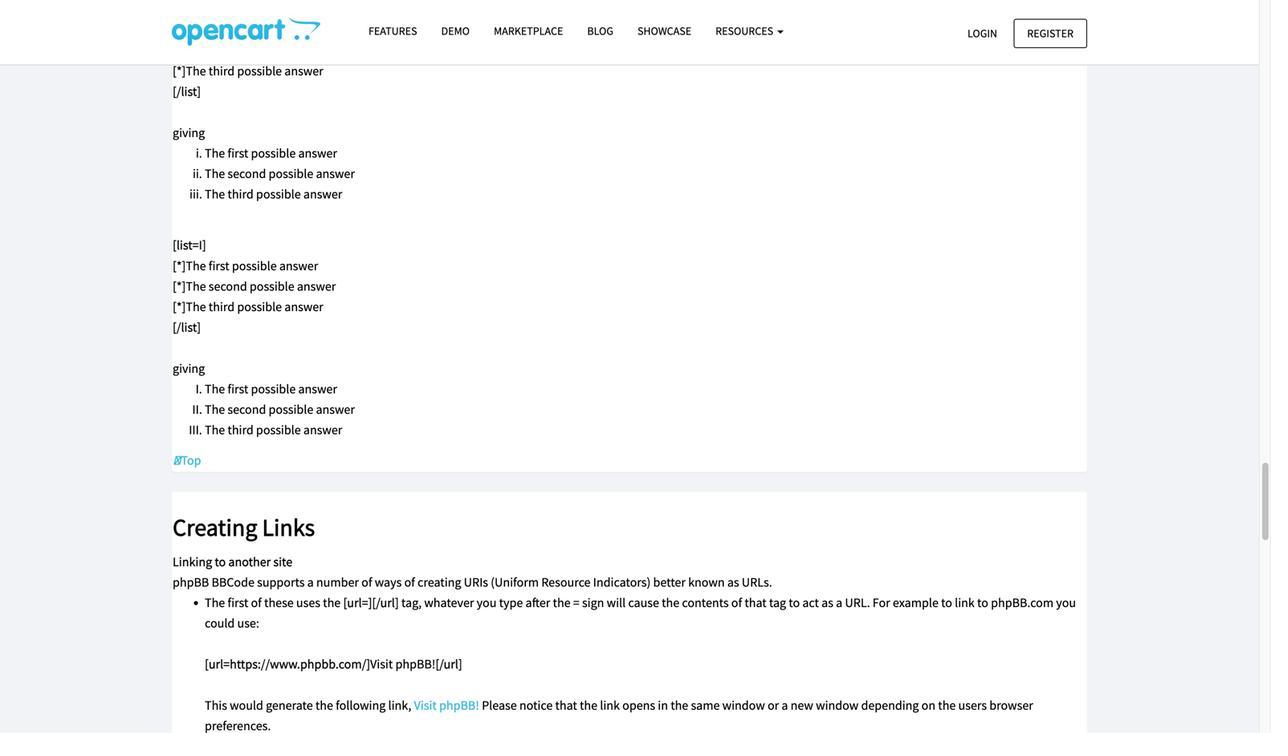 Task type: locate. For each thing, give the bounding box(es) containing it.
0 vertical spatial link
[[955, 595, 975, 611]]

to left phpbb.com
[[977, 595, 988, 611]]

link,
[[388, 698, 411, 714]]

a right or
[[782, 698, 788, 714]]

or
[[768, 698, 779, 714]]

window
[[722, 698, 765, 714], [816, 698, 859, 714]]

to left act
[[789, 595, 800, 611]]

blog link
[[575, 17, 625, 45]]

2 [/list] from the top
[[173, 320, 201, 336]]

visit
[[370, 657, 393, 673], [414, 698, 437, 714]]

0 vertical spatial a
[[307, 575, 314, 591]]

1 vertical spatial phpbb!
[[439, 698, 479, 714]]

link right example
[[955, 595, 975, 611]]

[/list] inside the [*] the first possible answer [*] the second possible answer [*] the third possible answer [/list]
[[173, 84, 201, 100]]

link left "opens"
[[600, 698, 620, 714]]

contents
[[682, 595, 729, 611]]

link inside tag, whatever you type after the = sign will cause the contents of that tag to act as a url. for example to link to phpbb.com you could use:
[[955, 595, 975, 611]]

as inside tag, whatever you type after the = sign will cause the contents of that tag to act as a url. for example to link to phpbb.com you could use:
[[822, 595, 833, 611]]

creating
[[418, 575, 461, 591]]

[/list]
[[173, 84, 201, 100], [173, 320, 201, 336]]

the right on
[[938, 698, 956, 714]]

notice
[[519, 698, 553, 714]]

will
[[607, 595, 626, 611]]

1 horizontal spatial you
[[1056, 595, 1076, 611]]

0 horizontal spatial you
[[477, 595, 497, 611]]

1 horizontal spatial window
[[816, 698, 859, 714]]

first
[[209, 22, 229, 38], [228, 145, 248, 161], [209, 258, 229, 274], [228, 381, 248, 397], [228, 595, 248, 611]]

third inside the [*] the first possible answer [*] the second possible answer [*] the third possible answer [/list]
[[209, 63, 235, 79]]

phpbb bbcode supports a number of ways of creating uris (uniform resource indicators) better known as urls.
[[173, 575, 772, 591]]

1 vertical spatial link
[[600, 698, 620, 714]]

phpbb! up link,
[[395, 657, 436, 673]]

[*]
[[173, 22, 186, 38], [173, 42, 186, 59], [173, 63, 186, 79], [173, 258, 186, 274], [173, 279, 186, 295], [173, 299, 186, 315]]

as
[[727, 575, 739, 591], [822, 595, 833, 611]]

possible
[[232, 22, 277, 38], [250, 42, 294, 59], [237, 63, 282, 79], [251, 145, 296, 161], [269, 166, 313, 182], [256, 186, 301, 202], [232, 258, 277, 274], [250, 279, 294, 295], [237, 299, 282, 315], [251, 381, 296, 397], [269, 402, 313, 418], [256, 422, 301, 438]]

preferences.
[[205, 719, 271, 734]]

1 vertical spatial visit
[[414, 698, 437, 714]]

visit phpbb! link
[[414, 698, 479, 714]]

register link
[[1014, 19, 1087, 48]]

type
[[499, 595, 523, 611]]

creating
[[173, 513, 257, 543]]

phpbb! left please
[[439, 698, 479, 714]]

third
[[209, 63, 235, 79], [228, 186, 254, 202], [209, 299, 235, 315], [228, 422, 254, 438]]

blog
[[587, 24, 613, 38]]

features
[[369, 24, 417, 38]]

a left "url."
[[836, 595, 842, 611]]

1 vertical spatial as
[[822, 595, 833, 611]]

of
[[361, 575, 372, 591], [404, 575, 415, 591], [251, 595, 262, 611], [731, 595, 742, 611]]

as right act
[[822, 595, 833, 611]]

answer
[[279, 22, 318, 38], [297, 42, 336, 59], [284, 63, 323, 79], [298, 145, 337, 161], [316, 166, 355, 182], [303, 186, 342, 202], [279, 258, 318, 274], [297, 279, 336, 295], [284, 299, 323, 315], [298, 381, 337, 397], [316, 402, 355, 418], [303, 422, 342, 438]]

window right new
[[816, 698, 859, 714]]

0 vertical spatial visit
[[370, 657, 393, 673]]

visit right link,
[[414, 698, 437, 714]]

1 giving from the top
[[173, 125, 205, 141]]

1 horizontal spatial link
[[955, 595, 975, 611]]

that
[[745, 595, 767, 611], [555, 698, 577, 714]]

1 vertical spatial a
[[836, 595, 842, 611]]

0 horizontal spatial that
[[555, 698, 577, 714]]

0 vertical spatial [/list]
[[173, 84, 201, 100]]

2 vertical spatial a
[[782, 698, 788, 714]]

second inside [list=i] [*] the first possible answer [*] the second possible answer [*] the third possible answer [/list]
[[209, 279, 247, 295]]

0 horizontal spatial visit
[[370, 657, 393, 673]]

0 horizontal spatial link
[[600, 698, 620, 714]]

users
[[958, 698, 987, 714]]

second
[[209, 42, 247, 59], [228, 166, 266, 182], [209, 279, 247, 295], [228, 402, 266, 418]]

visit up link,
[[370, 657, 393, 673]]

register
[[1027, 26, 1074, 41]]

ways
[[375, 575, 402, 591]]

uris
[[464, 575, 488, 591]]

0 vertical spatial that
[[745, 595, 767, 611]]

a up uses
[[307, 575, 314, 591]]

that right notice
[[555, 698, 577, 714]]

you
[[477, 595, 497, 611], [1056, 595, 1076, 611]]

a
[[307, 575, 314, 591], [836, 595, 842, 611], [782, 698, 788, 714]]

0 vertical spatial giving
[[173, 125, 205, 141]]

1 vertical spatial giving
[[173, 361, 205, 377]]

1 giving the first possible answer the second possible answer the third possible answer from the top
[[173, 125, 355, 202]]

the
[[323, 595, 341, 611], [553, 595, 571, 611], [662, 595, 679, 611], [315, 698, 333, 714], [580, 698, 597, 714], [671, 698, 688, 714], [938, 698, 956, 714]]

giving the first possible answer the second possible answer the third possible answer
[[173, 125, 355, 202], [173, 361, 355, 438]]

links
[[262, 513, 315, 543]]

known
[[688, 575, 725, 591]]

2 [*] from the top
[[173, 42, 186, 59]]

4 [*] from the top
[[173, 258, 186, 274]]

of down urls.
[[731, 595, 742, 611]]

would
[[230, 698, 263, 714]]

2 horizontal spatial a
[[836, 595, 842, 611]]

0 horizontal spatial window
[[722, 698, 765, 714]]

that inside please notice that the link opens in the same window or a new window depending on the users browser preferences.
[[555, 698, 577, 714]]

1 vertical spatial giving the first possible answer the second possible answer the third possible answer
[[173, 361, 355, 438]]

giving
[[173, 125, 205, 141], [173, 361, 205, 377]]

1 vertical spatial [/list]
[[173, 320, 201, 336]]

of up [url=][/url]
[[361, 575, 372, 591]]

2 giving from the top
[[173, 361, 205, 377]]

0 vertical spatial giving the first possible answer the second possible answer the third possible answer
[[173, 125, 355, 202]]

that down urls.
[[745, 595, 767, 611]]

browser
[[989, 698, 1033, 714]]

6 [*] from the top
[[173, 299, 186, 315]]

[list=i] [*] the first possible answer [*] the second possible answer [*] the third possible answer [/list]
[[173, 237, 336, 336]]

this would generate the following link, visit phpbb!
[[205, 698, 479, 714]]

0 horizontal spatial phpbb!
[[395, 657, 436, 673]]

depending
[[861, 698, 919, 714]]

1 horizontal spatial visit
[[414, 698, 437, 714]]

1 horizontal spatial a
[[782, 698, 788, 714]]

to up bbcode
[[215, 554, 226, 570]]

linking to another site
[[173, 554, 292, 570]]

as left urls.
[[727, 575, 739, 591]]

1 vertical spatial that
[[555, 698, 577, 714]]

you down 'uris' on the left bottom of the page
[[477, 595, 497, 611]]

window left or
[[722, 698, 765, 714]]

in
[[658, 698, 668, 714]]

you right phpbb.com
[[1056, 595, 1076, 611]]

2 giving the first possible answer the second possible answer the third possible answer from the top
[[173, 361, 355, 438]]

chevron circle up image
[[173, 453, 181, 469]]

1 horizontal spatial that
[[745, 595, 767, 611]]

1 horizontal spatial phpbb!
[[439, 698, 479, 714]]

to
[[215, 554, 226, 570], [789, 595, 800, 611], [941, 595, 952, 611], [977, 595, 988, 611]]

the
[[186, 22, 206, 38], [186, 42, 206, 59], [186, 63, 206, 79], [205, 145, 225, 161], [205, 166, 225, 182], [205, 186, 225, 202], [186, 258, 206, 274], [186, 279, 206, 295], [186, 299, 206, 315], [205, 381, 225, 397], [205, 402, 225, 418], [205, 422, 225, 438], [205, 595, 225, 611]]

another
[[228, 554, 271, 570]]

0 horizontal spatial as
[[727, 575, 739, 591]]

1 horizontal spatial as
[[822, 595, 833, 611]]

bbcode
[[212, 575, 254, 591]]

[list=i]
[[173, 237, 206, 254]]

following
[[336, 698, 386, 714]]

creating links
[[173, 513, 315, 543]]

1 [/list] from the top
[[173, 84, 201, 100]]

the right 'in'
[[671, 698, 688, 714]]

supports
[[257, 575, 305, 591]]

[/url]
[[436, 657, 462, 673]]

[*] the first possible answer [*] the second possible answer [*] the third possible answer [/list]
[[173, 22, 336, 100]]



Task type: vqa. For each thing, say whether or not it's contained in the screenshot.
bottommost [LEGAL]
no



Task type: describe. For each thing, give the bounding box(es) containing it.
url.
[[845, 595, 870, 611]]

link inside please notice that the link opens in the same window or a new window depending on the users browser preferences.
[[600, 698, 620, 714]]

1 you from the left
[[477, 595, 497, 611]]

resources link
[[704, 17, 796, 45]]

cause
[[628, 595, 659, 611]]

a inside tag, whatever you type after the = sign will cause the contents of that tag to act as a url. for example to link to phpbb.com you could use:
[[836, 595, 842, 611]]

0 vertical spatial phpbb!
[[395, 657, 436, 673]]

demo link
[[429, 17, 482, 45]]

after
[[526, 595, 550, 611]]

urls.
[[742, 575, 772, 591]]

these
[[264, 595, 294, 611]]

number
[[316, 575, 359, 591]]

for
[[873, 595, 890, 611]]

sign
[[582, 595, 604, 611]]

please
[[482, 698, 517, 714]]

new
[[791, 698, 813, 714]]

that inside tag, whatever you type after the = sign will cause the contents of that tag to act as a url. for example to link to phpbb.com you could use:
[[745, 595, 767, 611]]

=
[[573, 595, 580, 611]]

2 window from the left
[[816, 698, 859, 714]]

demo
[[441, 24, 470, 38]]

features link
[[357, 17, 429, 45]]

3 [*] from the top
[[173, 63, 186, 79]]

tag,
[[401, 595, 422, 611]]

(uniform
[[491, 575, 539, 591]]

1 [*] from the top
[[173, 22, 186, 38]]

second inside the [*] the first possible answer [*] the second possible answer [*] the third possible answer [/list]
[[209, 42, 247, 59]]

use:
[[237, 616, 259, 632]]

the down number
[[323, 595, 341, 611]]

tag
[[769, 595, 786, 611]]

third inside [list=i] [*] the first possible answer [*] the second possible answer [*] the third possible answer [/list]
[[209, 299, 235, 315]]

uses
[[296, 595, 320, 611]]

of up use:
[[251, 595, 262, 611]]

phpbb
[[173, 575, 209, 591]]

better
[[653, 575, 686, 591]]

indicators)
[[593, 575, 651, 591]]

[/list] inside [list=i] [*] the first possible answer [*] the second possible answer [*] the third possible answer [/list]
[[173, 320, 201, 336]]

please notice that the link opens in the same window or a new window depending on the users browser preferences.
[[205, 698, 1033, 734]]

0 vertical spatial as
[[727, 575, 739, 591]]

the down better
[[662, 595, 679, 611]]

to right example
[[941, 595, 952, 611]]

2 you from the left
[[1056, 595, 1076, 611]]

showcase link
[[625, 17, 704, 45]]

resource
[[541, 575, 591, 591]]

marketplace
[[494, 24, 563, 38]]

1 window from the left
[[722, 698, 765, 714]]

could
[[205, 616, 235, 632]]

login link
[[954, 19, 1011, 48]]

phpbb.com
[[991, 595, 1054, 611]]

top link
[[173, 453, 201, 469]]

login
[[968, 26, 997, 41]]

the left =
[[553, 595, 571, 611]]

the right generate
[[315, 698, 333, 714]]

site
[[273, 554, 292, 570]]

act
[[802, 595, 819, 611]]

[url=][/url]
[[343, 595, 399, 611]]

marketplace link
[[482, 17, 575, 45]]

generate
[[266, 698, 313, 714]]

5 [*] from the top
[[173, 279, 186, 295]]

of up "tag,"
[[404, 575, 415, 591]]

resources
[[716, 24, 776, 38]]

first inside the [*] the first possible answer [*] the second possible answer [*] the third possible answer [/list]
[[209, 22, 229, 38]]

top
[[181, 453, 201, 469]]

[url=https://www.phpbb.com/] visit phpbb! [/url]
[[205, 657, 462, 673]]

this
[[205, 698, 227, 714]]

of inside tag, whatever you type after the = sign will cause the contents of that tag to act as a url. for example to link to phpbb.com you could use:
[[731, 595, 742, 611]]

[url=https://www.phpbb.com/]
[[205, 657, 370, 673]]

linking
[[173, 554, 212, 570]]

whatever
[[424, 595, 474, 611]]

the first of these uses the [url=][/url]
[[205, 595, 399, 611]]

opens
[[622, 698, 655, 714]]

the left "opens"
[[580, 698, 597, 714]]

a inside please notice that the link opens in the same window or a new window depending on the users browser preferences.
[[782, 698, 788, 714]]

showcase
[[638, 24, 691, 38]]

tag, whatever you type after the = sign will cause the contents of that tag to act as a url. for example to link to phpbb.com you could use:
[[205, 595, 1076, 632]]

example
[[893, 595, 939, 611]]

same
[[691, 698, 720, 714]]

first inside [list=i] [*] the first possible answer [*] the second possible answer [*] the third possible answer [/list]
[[209, 258, 229, 274]]

0 horizontal spatial a
[[307, 575, 314, 591]]

on
[[922, 698, 936, 714]]



